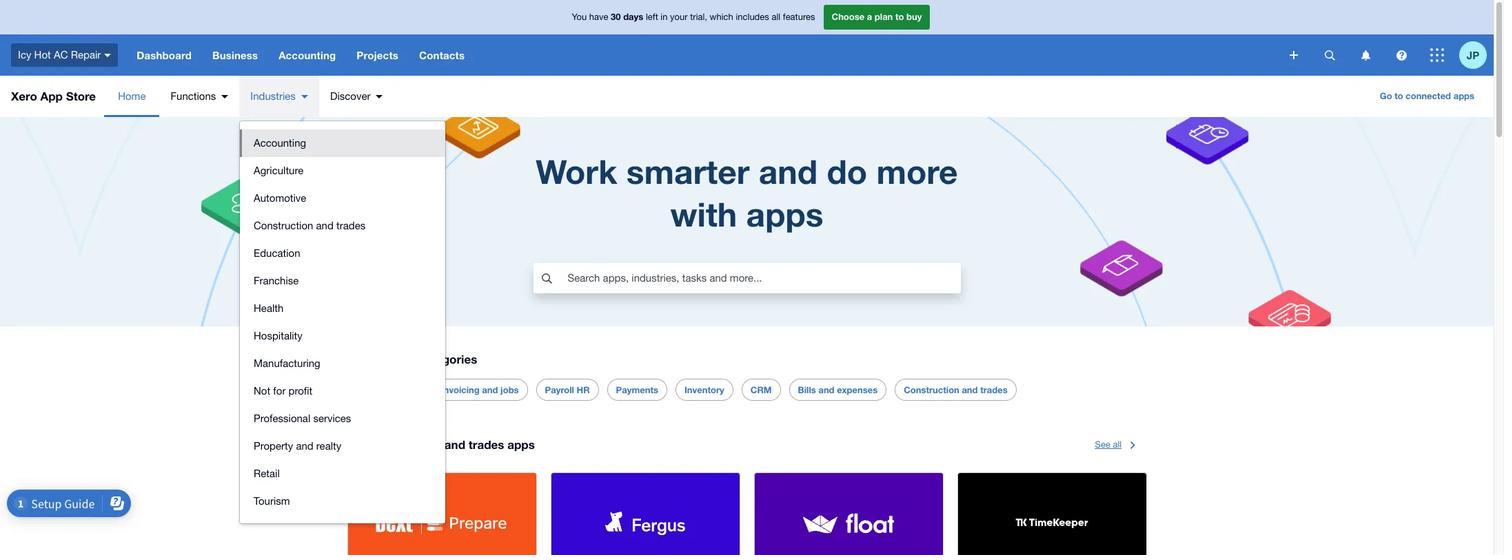 Task type: describe. For each thing, give the bounding box(es) containing it.
tourism
[[254, 496, 290, 508]]

0 horizontal spatial construction and trades button
[[240, 212, 445, 240]]

menu containing home
[[104, 76, 394, 117]]

professional services
[[254, 413, 351, 425]]

not for profit
[[254, 385, 313, 397]]

bills and expenses button
[[798, 380, 878, 401]]

expenses
[[837, 385, 878, 396]]

education
[[254, 248, 300, 259]]

payments button
[[616, 380, 659, 401]]

your
[[670, 12, 688, 22]]

dashboard
[[137, 49, 192, 61]]

smarter
[[627, 152, 750, 191]]

professional
[[254, 413, 310, 425]]

bills
[[798, 385, 816, 396]]

repair
[[71, 49, 101, 61]]

work
[[536, 152, 618, 191]]

top
[[347, 438, 367, 453]]

jobs
[[501, 385, 519, 396]]

manufacturing
[[254, 358, 320, 370]]

payroll hr
[[545, 385, 590, 396]]

construction and trades inside group
[[254, 220, 366, 232]]

apps inside work smarter and do more with apps
[[747, 194, 824, 234]]

choose a plan to buy
[[832, 11, 922, 22]]

for
[[273, 385, 286, 397]]

accounting inside popup button
[[279, 49, 336, 61]]

go to connected apps
[[1380, 90, 1475, 101]]

svg image inside icy hot ac repair popup button
[[104, 54, 111, 57]]

accounting button
[[240, 130, 445, 157]]

dashboard link
[[126, 34, 202, 76]]

education button
[[240, 240, 445, 268]]

go
[[1380, 90, 1393, 101]]

xero
[[11, 89, 37, 103]]

choose
[[832, 11, 865, 22]]

xero app store
[[11, 89, 96, 103]]

discover button
[[319, 76, 394, 117]]

jp button
[[1460, 34, 1494, 76]]

home
[[118, 90, 146, 102]]

jp
[[1467, 49, 1480, 61]]

float cashflow forecasting app logo image
[[801, 512, 897, 536]]

realty
[[316, 441, 342, 452]]

buy
[[907, 11, 922, 22]]

contacts
[[419, 49, 465, 61]]

franchise
[[254, 275, 299, 287]]

icy hot ac repair
[[18, 49, 101, 61]]

property
[[254, 441, 293, 452]]

inventory button
[[685, 380, 725, 401]]

profit
[[289, 385, 313, 397]]

home button
[[104, 76, 160, 117]]

inventory
[[685, 385, 725, 396]]

business button
[[202, 34, 268, 76]]

go to connected apps link
[[1372, 86, 1483, 108]]

invoicing and jobs
[[441, 385, 519, 396]]

in
[[661, 12, 668, 22]]

app
[[394, 352, 415, 367]]

1 vertical spatial construction
[[904, 385, 960, 396]]

timekeeper app logo image
[[1010, 512, 1095, 536]]

all inside you have 30 days left in your trial, which includes all features
[[772, 12, 781, 22]]

navigation containing dashboard
[[126, 34, 1281, 76]]

banner containing jp
[[0, 0, 1494, 76]]

you have 30 days left in your trial, which includes all features
[[572, 11, 815, 22]]

hot
[[34, 49, 51, 61]]

functions
[[171, 90, 216, 102]]

1 horizontal spatial construction and trades
[[904, 385, 1008, 396]]

automotive button
[[240, 185, 445, 212]]

days
[[624, 11, 644, 22]]

hospitality
[[254, 330, 303, 342]]

dext prepare logo image
[[376, 513, 508, 535]]

projects button
[[346, 34, 409, 76]]

see
[[1095, 440, 1111, 450]]

1 horizontal spatial all
[[1113, 440, 1122, 450]]

payroll
[[545, 385, 574, 396]]

2 horizontal spatial trades
[[981, 385, 1008, 396]]

industries
[[251, 90, 296, 102]]

a
[[867, 11, 873, 22]]

bills and expenses
[[798, 385, 878, 396]]

connected
[[1406, 90, 1452, 101]]

manufacturing button
[[240, 350, 445, 378]]

popular app categories
[[347, 352, 477, 367]]

retail
[[254, 468, 280, 480]]

health button
[[240, 295, 445, 323]]



Task type: locate. For each thing, give the bounding box(es) containing it.
features
[[783, 12, 815, 22]]

1 vertical spatial construction and trades button
[[904, 380, 1008, 401]]

trial,
[[690, 12, 708, 22]]

work smarter and do more with apps
[[536, 152, 958, 234]]

discover
[[330, 90, 371, 102]]

you
[[572, 12, 587, 22]]

services
[[313, 413, 351, 425]]

fergus app logo image
[[606, 512, 685, 536]]

banner
[[0, 0, 1494, 76]]

1 horizontal spatial construction
[[904, 385, 960, 396]]

0 horizontal spatial svg image
[[104, 54, 111, 57]]

list box
[[240, 121, 445, 524]]

0 horizontal spatial construction and trades
[[254, 220, 366, 232]]

not
[[254, 385, 270, 397]]

1 vertical spatial trades
[[981, 385, 1008, 396]]

construction and trades button
[[240, 212, 445, 240], [904, 380, 1008, 401]]

popular
[[347, 352, 391, 367]]

plan
[[875, 11, 893, 22]]

to left the buy
[[896, 11, 904, 22]]

franchise button
[[240, 268, 445, 295]]

all
[[772, 12, 781, 22], [1113, 440, 1122, 450]]

30
[[611, 11, 621, 22]]

0 vertical spatial apps
[[1454, 90, 1475, 101]]

0 horizontal spatial apps
[[508, 438, 535, 453]]

0 horizontal spatial all
[[772, 12, 781, 22]]

1 horizontal spatial svg image
[[1325, 50, 1335, 60]]

to right go
[[1395, 90, 1404, 101]]

store
[[66, 89, 96, 103]]

property and realty
[[254, 441, 342, 452]]

Search apps, industries, tasks and more... field
[[567, 266, 960, 292]]

svg image
[[1431, 48, 1445, 62], [1362, 50, 1371, 60], [1397, 50, 1407, 60], [1290, 51, 1299, 59]]

1 vertical spatial all
[[1113, 440, 1122, 450]]

invoicing and jobs button
[[441, 380, 519, 401]]

and
[[759, 152, 818, 191], [316, 220, 334, 232], [482, 385, 498, 396], [819, 385, 835, 396], [962, 385, 978, 396], [445, 438, 466, 453], [296, 441, 314, 452]]

1 horizontal spatial to
[[1395, 90, 1404, 101]]

not for profit button
[[240, 378, 445, 405]]

list box containing accounting
[[240, 121, 445, 524]]

app
[[40, 89, 63, 103]]

0 horizontal spatial construction
[[254, 220, 313, 232]]

1 horizontal spatial trades
[[469, 438, 504, 453]]

svg image
[[1325, 50, 1335, 60], [104, 54, 111, 57]]

left
[[646, 12, 658, 22]]

industries button
[[240, 76, 319, 117]]

1 vertical spatial to
[[1395, 90, 1404, 101]]

menu
[[104, 76, 394, 117]]

0 vertical spatial to
[[896, 11, 904, 22]]

trades
[[337, 220, 366, 232], [981, 385, 1008, 396], [469, 438, 504, 453]]

accounting inside button
[[254, 137, 306, 149]]

construction
[[254, 220, 313, 232], [904, 385, 960, 396]]

2 horizontal spatial apps
[[1454, 90, 1475, 101]]

0 vertical spatial accounting
[[279, 49, 336, 61]]

0 vertical spatial trades
[[337, 220, 366, 232]]

accounting up industries dropdown button
[[279, 49, 336, 61]]

crm
[[751, 385, 772, 396]]

crm button
[[751, 380, 772, 401]]

all right see
[[1113, 440, 1122, 450]]

0 vertical spatial construction
[[254, 220, 313, 232]]

automotive
[[254, 192, 306, 204]]

retail button
[[240, 461, 445, 488]]

tourism button
[[240, 488, 445, 516]]

do
[[827, 152, 868, 191]]

agriculture
[[254, 165, 304, 177]]

0 horizontal spatial to
[[896, 11, 904, 22]]

invoicing
[[441, 385, 480, 396]]

see all
[[1095, 440, 1122, 450]]

apps up search apps, industries, tasks and more... field
[[747, 194, 824, 234]]

accounting
[[279, 49, 336, 61], [254, 137, 306, 149]]

projects
[[357, 49, 399, 61]]

1 vertical spatial apps
[[747, 194, 824, 234]]

1 horizontal spatial apps
[[747, 194, 824, 234]]

accounting up agriculture
[[254, 137, 306, 149]]

which
[[710, 12, 734, 22]]

includes
[[736, 12, 769, 22]]

apps down jobs
[[508, 438, 535, 453]]

categories
[[418, 352, 477, 367]]

have
[[589, 12, 609, 22]]

payments
[[616, 385, 659, 396]]

2 vertical spatial apps
[[508, 438, 535, 453]]

icy
[[18, 49, 31, 61]]

to
[[896, 11, 904, 22], [1395, 90, 1404, 101]]

with
[[671, 194, 737, 234]]

group containing accounting
[[240, 121, 445, 524]]

0 vertical spatial construction and trades
[[254, 220, 366, 232]]

see all link
[[1095, 435, 1147, 457]]

professional services button
[[240, 405, 445, 433]]

functions button
[[160, 76, 240, 117]]

0 vertical spatial all
[[772, 12, 781, 22]]

1 horizontal spatial construction and trades button
[[904, 380, 1008, 401]]

Work smarter and do more with apps search field
[[0, 117, 1494, 327]]

ac
[[54, 49, 68, 61]]

construction
[[371, 438, 441, 453]]

property and realty button
[[240, 433, 445, 461]]

agriculture button
[[240, 157, 445, 185]]

icy hot ac repair button
[[0, 34, 126, 76]]

apps right connected at the top of page
[[1454, 90, 1475, 101]]

hospitality button
[[240, 323, 445, 350]]

and inside work smarter and do more with apps
[[759, 152, 818, 191]]

more
[[877, 152, 958, 191]]

all left features
[[772, 12, 781, 22]]

2 vertical spatial trades
[[469, 438, 504, 453]]

hr
[[577, 385, 590, 396]]

navigation
[[126, 34, 1281, 76]]

1 vertical spatial construction and trades
[[904, 385, 1008, 396]]

1 vertical spatial accounting
[[254, 137, 306, 149]]

0 vertical spatial construction and trades button
[[240, 212, 445, 240]]

and inside button
[[482, 385, 498, 396]]

0 horizontal spatial trades
[[337, 220, 366, 232]]

construction and trades
[[254, 220, 366, 232], [904, 385, 1008, 396]]

business
[[212, 49, 258, 61]]

health
[[254, 303, 284, 314]]

contacts button
[[409, 34, 475, 76]]

payroll hr button
[[545, 380, 590, 401]]

apps
[[1454, 90, 1475, 101], [747, 194, 824, 234], [508, 438, 535, 453]]

group
[[240, 121, 445, 524]]



Task type: vqa. For each thing, say whether or not it's contained in the screenshot.
world.
no



